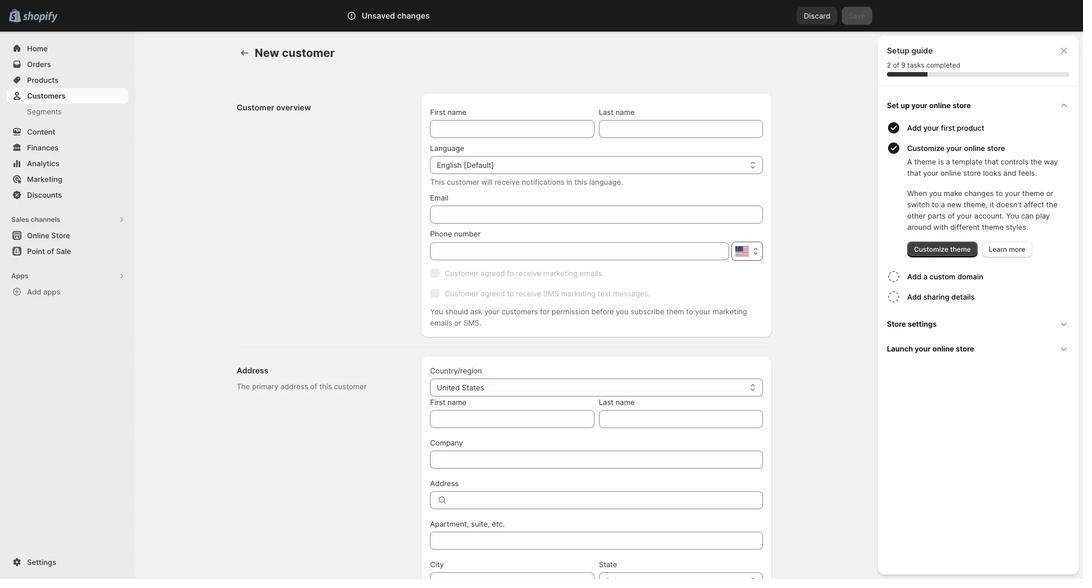 Task type: describe. For each thing, give the bounding box(es) containing it.
number
[[454, 229, 481, 238]]

other
[[908, 211, 926, 220]]

setup
[[887, 46, 910, 55]]

theme inside a theme is a template that controls the way that your online store looks and feels.
[[915, 157, 937, 166]]

Last name text field
[[599, 410, 763, 428]]

primary
[[252, 382, 279, 391]]

new
[[255, 46, 279, 60]]

store settings button
[[883, 312, 1075, 337]]

customer agreed to receive marketing emails.
[[445, 269, 604, 278]]

1 horizontal spatial address
[[430, 479, 459, 488]]

completed
[[927, 61, 961, 69]]

add for add apps
[[27, 288, 41, 297]]

doesn't
[[997, 200, 1022, 209]]

domain
[[958, 272, 984, 281]]

email
[[430, 193, 449, 202]]

your right launch
[[915, 344, 931, 354]]

and
[[1004, 169, 1017, 178]]

store inside button
[[953, 101, 971, 110]]

add your first product button
[[908, 118, 1075, 138]]

home
[[27, 44, 48, 53]]

can
[[1022, 211, 1034, 220]]

first name for language
[[430, 108, 467, 117]]

Company text field
[[430, 451, 763, 469]]

product
[[957, 123, 985, 132]]

of inside button
[[47, 247, 54, 256]]

first for company
[[430, 398, 446, 407]]

sale
[[56, 247, 71, 256]]

store inside a theme is a template that controls the way that your online store looks and feels.
[[964, 169, 981, 178]]

settings
[[908, 320, 937, 329]]

0 horizontal spatial that
[[908, 169, 922, 178]]

changes inside when you make changes to your theme or switch to a new theme, it doesn't affect the other parts of your account. you can play around with different theme styles.
[[965, 189, 994, 198]]

setup guide
[[887, 46, 933, 55]]

products link
[[7, 72, 129, 88]]

phone
[[430, 229, 452, 238]]

them
[[667, 307, 685, 316]]

your up different
[[957, 211, 973, 220]]

launch your online store
[[887, 344, 975, 354]]

affect
[[1024, 200, 1045, 209]]

name for first name text box
[[448, 398, 467, 407]]

language
[[430, 144, 465, 153]]

emails
[[430, 319, 452, 328]]

sales channels
[[11, 215, 60, 224]]

different
[[951, 223, 980, 232]]

a inside a theme is a template that controls the way that your online store looks and feels.
[[946, 157, 951, 166]]

tasks
[[908, 61, 925, 69]]

last for company
[[599, 398, 614, 407]]

way
[[1045, 157, 1059, 166]]

when
[[908, 189, 928, 198]]

more
[[1009, 245, 1026, 254]]

apartment, suite, etc.
[[430, 520, 505, 529]]

a inside when you make changes to your theme or switch to a new theme, it doesn't affect the other parts of your account. you can play around with different theme styles.
[[941, 200, 946, 209]]

of right address
[[310, 382, 317, 391]]

finances link
[[7, 140, 129, 156]]

your left first
[[924, 123, 940, 132]]

orders
[[27, 60, 51, 69]]

name for last name text field
[[616, 108, 635, 117]]

receive for notifications
[[495, 178, 520, 187]]

online store
[[27, 231, 70, 240]]

online
[[27, 231, 49, 240]]

around
[[908, 223, 932, 232]]

template
[[953, 157, 983, 166]]

it
[[990, 200, 995, 209]]

account.
[[975, 211, 1005, 220]]

9
[[902, 61, 906, 69]]

with
[[934, 223, 949, 232]]

unsaved changes
[[362, 11, 430, 20]]

customers
[[27, 91, 66, 100]]

Apartment, suite, etc. text field
[[430, 532, 763, 550]]

permission
[[552, 307, 590, 316]]

you inside you should ask your customers for permission before you subscribe them to your marketing emails or sms.
[[616, 307, 629, 316]]

add for add your first product
[[908, 123, 922, 132]]

apps button
[[7, 268, 129, 284]]

your up the template
[[947, 144, 963, 153]]

store down add your first product button
[[988, 144, 1006, 153]]

theme up affect
[[1023, 189, 1045, 198]]

agreed for customer agreed to receive sms marketing text messages.
[[481, 289, 505, 298]]

search
[[397, 11, 421, 20]]

ask
[[471, 307, 482, 316]]

you inside when you make changes to your theme or switch to a new theme, it doesn't affect the other parts of your account. you can play around with different theme styles.
[[1007, 211, 1020, 220]]

this customer will receive notifications in this language.
[[430, 178, 623, 187]]

launch
[[887, 344, 913, 354]]

1 vertical spatial marketing
[[561, 289, 596, 298]]

customer for customer agreed to receive marketing emails.
[[445, 269, 479, 278]]

set up your online store button
[[883, 93, 1075, 118]]

search button
[[378, 7, 705, 25]]

a inside 'button'
[[924, 272, 928, 281]]

setup guide dialog
[[878, 36, 1079, 575]]

store inside button
[[887, 320, 906, 329]]

will
[[482, 178, 493, 187]]

new customer
[[255, 46, 335, 60]]

mark add a custom domain as done image
[[887, 270, 901, 284]]

point of sale
[[27, 247, 71, 256]]

0 vertical spatial this
[[575, 178, 587, 187]]

overview
[[276, 103, 311, 112]]

discard
[[804, 11, 831, 20]]

sms.
[[464, 319, 482, 328]]

2 vertical spatial customer
[[334, 382, 367, 391]]

online inside a theme is a template that controls the way that your online store looks and feels.
[[941, 169, 962, 178]]

shopify image
[[23, 12, 58, 23]]

save button
[[842, 7, 873, 25]]

first for language
[[430, 108, 446, 117]]

point of sale button
[[0, 244, 135, 259]]

Last name text field
[[599, 120, 763, 138]]

launch your online store button
[[883, 337, 1075, 361]]

[default]
[[464, 161, 494, 170]]

customize your online store
[[908, 144, 1006, 153]]

discounts
[[27, 191, 62, 200]]

should
[[445, 307, 468, 316]]

name for first name text field
[[448, 108, 467, 117]]

apps
[[11, 272, 28, 280]]

set
[[887, 101, 899, 110]]

Address text field
[[453, 492, 763, 510]]

0 vertical spatial that
[[985, 157, 999, 166]]

marketing inside you should ask your customers for permission before you subscribe them to your marketing emails or sms.
[[713, 307, 747, 316]]

analytics link
[[7, 156, 129, 171]]

receive for sms
[[516, 289, 541, 298]]

the inside a theme is a template that controls the way that your online store looks and feels.
[[1031, 157, 1043, 166]]

0 vertical spatial changes
[[397, 11, 430, 20]]

apps
[[43, 288, 60, 297]]



Task type: vqa. For each thing, say whether or not it's contained in the screenshot.
YYYY-MM-DD text box at the left bottom
no



Task type: locate. For each thing, give the bounding box(es) containing it.
emails.
[[580, 269, 604, 278]]

2 vertical spatial marketing
[[713, 307, 747, 316]]

in
[[567, 178, 573, 187]]

1 horizontal spatial store
[[887, 320, 906, 329]]

customer for customer overview
[[237, 103, 274, 112]]

you inside you should ask your customers for permission before you subscribe them to your marketing emails or sms.
[[430, 307, 443, 316]]

your inside a theme is a template that controls the way that your online store looks and feels.
[[924, 169, 939, 178]]

1 vertical spatial agreed
[[481, 289, 505, 298]]

you right before
[[616, 307, 629, 316]]

new
[[948, 200, 962, 209]]

sharing
[[924, 293, 950, 302]]

add down up
[[908, 123, 922, 132]]

customer right new
[[282, 46, 335, 60]]

0 horizontal spatial or
[[455, 319, 462, 328]]

1 last name from the top
[[599, 108, 635, 117]]

a right is
[[946, 157, 951, 166]]

theme down different
[[951, 245, 971, 254]]

0 vertical spatial marketing
[[544, 269, 578, 278]]

add a custom domain
[[908, 272, 984, 281]]

settings link
[[7, 555, 129, 571]]

online down is
[[941, 169, 962, 178]]

1 horizontal spatial the
[[1047, 200, 1058, 209]]

customize down with
[[915, 245, 949, 254]]

store up product
[[953, 101, 971, 110]]

or inside you should ask your customers for permission before you subscribe them to your marketing emails or sms.
[[455, 319, 462, 328]]

0 vertical spatial or
[[1047, 189, 1054, 198]]

1 vertical spatial changes
[[965, 189, 994, 198]]

First name text field
[[430, 410, 595, 428]]

1 vertical spatial first name
[[430, 398, 467, 407]]

0 vertical spatial address
[[237, 366, 269, 376]]

add apps button
[[7, 284, 129, 300]]

apartment,
[[430, 520, 469, 529]]

0 vertical spatial you
[[1007, 211, 1020, 220]]

1 vertical spatial last name
[[599, 398, 635, 407]]

1 agreed from the top
[[481, 269, 505, 278]]

customer right address
[[334, 382, 367, 391]]

that up 'looks'
[[985, 157, 999, 166]]

store settings
[[887, 320, 937, 329]]

store inside button
[[51, 231, 70, 240]]

1 vertical spatial this
[[320, 382, 332, 391]]

1 vertical spatial first
[[430, 398, 446, 407]]

online up add your first product
[[930, 101, 951, 110]]

address up the
[[237, 366, 269, 376]]

settings
[[27, 558, 56, 567]]

2 vertical spatial receive
[[516, 289, 541, 298]]

1 vertical spatial a
[[941, 200, 946, 209]]

first down united
[[430, 398, 446, 407]]

online store button
[[0, 228, 135, 244]]

the inside when you make changes to your theme or switch to a new theme, it doesn't affect the other parts of your account. you can play around with different theme styles.
[[1047, 200, 1058, 209]]

2 agreed from the top
[[481, 289, 505, 298]]

0 vertical spatial customize
[[908, 144, 945, 153]]

customer for new
[[282, 46, 335, 60]]

you should ask your customers for permission before you subscribe them to your marketing emails or sms.
[[430, 307, 747, 328]]

first name up language at the top left
[[430, 108, 467, 117]]

0 vertical spatial customer
[[237, 103, 274, 112]]

1 horizontal spatial or
[[1047, 189, 1054, 198]]

marketing up sms
[[544, 269, 578, 278]]

customize theme
[[915, 245, 971, 254]]

theme down account.
[[982, 223, 1004, 232]]

last
[[599, 108, 614, 117], [599, 398, 614, 407]]

1 vertical spatial store
[[887, 320, 906, 329]]

of inside when you make changes to your theme or switch to a new theme, it doesn't affect the other parts of your account. you can play around with different theme styles.
[[948, 211, 955, 220]]

changes
[[397, 11, 430, 20], [965, 189, 994, 198]]

customer down english [default]
[[447, 178, 480, 187]]

custom
[[930, 272, 956, 281]]

1 first from the top
[[430, 108, 446, 117]]

a left new
[[941, 200, 946, 209]]

Email email field
[[430, 206, 763, 224]]

1 vertical spatial you
[[430, 307, 443, 316]]

last name for company
[[599, 398, 635, 407]]

changes right unsaved
[[397, 11, 430, 20]]

the up play
[[1047, 200, 1058, 209]]

a left custom
[[924, 272, 928, 281]]

your right them
[[696, 307, 711, 316]]

discard button
[[798, 7, 838, 25]]

marketing right them
[[713, 307, 747, 316]]

learn more link
[[983, 242, 1033, 258]]

2 last name from the top
[[599, 398, 635, 407]]

receive
[[495, 178, 520, 187], [516, 269, 541, 278], [516, 289, 541, 298]]

1 vertical spatial customize
[[915, 245, 949, 254]]

online up the template
[[965, 144, 986, 153]]

your down is
[[924, 169, 939, 178]]

phone number
[[430, 229, 481, 238]]

store down the template
[[964, 169, 981, 178]]

point
[[27, 247, 45, 256]]

add inside button
[[908, 293, 922, 302]]

learn
[[989, 245, 1008, 254]]

2 of 9 tasks completed
[[887, 61, 961, 69]]

2
[[887, 61, 892, 69]]

mark add sharing details as done image
[[887, 290, 901, 304]]

customer agreed to receive sms marketing text messages.
[[445, 289, 650, 298]]

country/region
[[430, 366, 482, 376]]

0 horizontal spatial you
[[616, 307, 629, 316]]

add for add a custom domain
[[908, 272, 922, 281]]

play
[[1036, 211, 1051, 220]]

customer
[[282, 46, 335, 60], [447, 178, 480, 187], [334, 382, 367, 391]]

company
[[430, 439, 463, 448]]

is
[[939, 157, 944, 166]]

address
[[281, 382, 308, 391]]

0 vertical spatial receive
[[495, 178, 520, 187]]

last name
[[599, 108, 635, 117], [599, 398, 635, 407]]

last for language
[[599, 108, 614, 117]]

customers link
[[7, 88, 129, 104]]

2 vertical spatial a
[[924, 272, 928, 281]]

orders link
[[7, 56, 129, 72]]

receive up the customer agreed to receive sms marketing text messages.
[[516, 269, 541, 278]]

store down store settings button
[[956, 344, 975, 354]]

changes up 'theme,' in the top of the page
[[965, 189, 994, 198]]

1 first name from the top
[[430, 108, 467, 117]]

0 vertical spatial first name
[[430, 108, 467, 117]]

1 horizontal spatial changes
[[965, 189, 994, 198]]

channels
[[31, 215, 60, 224]]

add right mark add sharing details as done image
[[908, 293, 922, 302]]

store up sale
[[51, 231, 70, 240]]

0 vertical spatial customer
[[282, 46, 335, 60]]

0 vertical spatial the
[[1031, 157, 1043, 166]]

0 vertical spatial first
[[430, 108, 446, 117]]

1 horizontal spatial you
[[930, 189, 942, 198]]

0 vertical spatial last
[[599, 108, 614, 117]]

or
[[1047, 189, 1054, 198], [455, 319, 462, 328]]

Phone number text field
[[430, 242, 730, 260]]

the up feels.
[[1031, 157, 1043, 166]]

your up doesn't
[[1005, 189, 1021, 198]]

add a custom domain button
[[908, 267, 1075, 287]]

1 horizontal spatial this
[[575, 178, 587, 187]]

add apps
[[27, 288, 60, 297]]

customize your online store element
[[885, 156, 1075, 258]]

states
[[462, 383, 484, 392]]

agreed for customer agreed to receive marketing emails.
[[481, 269, 505, 278]]

this
[[430, 178, 445, 187]]

1 vertical spatial you
[[616, 307, 629, 316]]

you down doesn't
[[1007, 211, 1020, 220]]

of down new
[[948, 211, 955, 220]]

theme right a
[[915, 157, 937, 166]]

customize for customize your online store
[[908, 144, 945, 153]]

store up launch
[[887, 320, 906, 329]]

you up emails on the left of the page
[[430, 307, 443, 316]]

text
[[598, 289, 611, 298]]

content link
[[7, 124, 129, 140]]

styles.
[[1006, 223, 1029, 232]]

a
[[908, 157, 913, 166]]

when you make changes to your theme or switch to a new theme, it doesn't affect the other parts of your account. you can play around with different theme styles.
[[908, 189, 1058, 232]]

first name down united
[[430, 398, 467, 407]]

english [default]
[[437, 161, 494, 170]]

marketing up permission
[[561, 289, 596, 298]]

customer for this
[[447, 178, 480, 187]]

online inside button
[[930, 101, 951, 110]]

united states
[[437, 383, 484, 392]]

feels.
[[1019, 169, 1038, 178]]

you
[[1007, 211, 1020, 220], [430, 307, 443, 316]]

0 vertical spatial a
[[946, 157, 951, 166]]

or inside when you make changes to your theme or switch to a new theme, it doesn't affect the other parts of your account. you can play around with different theme styles.
[[1047, 189, 1054, 198]]

online store link
[[7, 228, 129, 244]]

2 last from the top
[[599, 398, 614, 407]]

receive up customers
[[516, 289, 541, 298]]

add your first product
[[908, 123, 985, 132]]

you inside when you make changes to your theme or switch to a new theme, it doesn't affect the other parts of your account. you can play around with different theme styles.
[[930, 189, 942, 198]]

0 vertical spatial you
[[930, 189, 942, 198]]

your inside button
[[912, 101, 928, 110]]

2 first name from the top
[[430, 398, 467, 407]]

first name for company
[[430, 398, 467, 407]]

1 vertical spatial that
[[908, 169, 922, 178]]

2 vertical spatial customer
[[445, 289, 479, 298]]

this right the in
[[575, 178, 587, 187]]

0 vertical spatial store
[[51, 231, 70, 240]]

that down a
[[908, 169, 922, 178]]

up
[[901, 101, 910, 110]]

1 vertical spatial customer
[[447, 178, 480, 187]]

add for add sharing details
[[908, 293, 922, 302]]

City text field
[[430, 573, 595, 580]]

looks
[[984, 169, 1002, 178]]

1 vertical spatial receive
[[516, 269, 541, 278]]

this right address
[[320, 382, 332, 391]]

address down company
[[430, 479, 459, 488]]

receive right "will"
[[495, 178, 520, 187]]

1 horizontal spatial you
[[1007, 211, 1020, 220]]

sales channels button
[[7, 212, 129, 228]]

customize up is
[[908, 144, 945, 153]]

0 horizontal spatial a
[[924, 272, 928, 281]]

customers
[[502, 307, 538, 316]]

home link
[[7, 41, 129, 56]]

1 horizontal spatial that
[[985, 157, 999, 166]]

customize your online store button
[[908, 138, 1075, 156]]

1 vertical spatial the
[[1047, 200, 1058, 209]]

to inside you should ask your customers for permission before you subscribe them to your marketing emails or sms.
[[687, 307, 694, 316]]

you left the make
[[930, 189, 942, 198]]

0 horizontal spatial you
[[430, 307, 443, 316]]

0 horizontal spatial store
[[51, 231, 70, 240]]

add right mark add a custom domain as done icon
[[908, 272, 922, 281]]

2 first from the top
[[430, 398, 446, 407]]

city
[[430, 560, 444, 569]]

customize for customize theme
[[915, 245, 949, 254]]

theme
[[915, 157, 937, 166], [1023, 189, 1045, 198], [982, 223, 1004, 232], [951, 245, 971, 254]]

for
[[540, 307, 550, 316]]

messages.
[[613, 289, 650, 298]]

0 horizontal spatial the
[[1031, 157, 1043, 166]]

united states (+1) image
[[736, 246, 749, 257]]

that
[[985, 157, 999, 166], [908, 169, 922, 178]]

1 vertical spatial or
[[455, 319, 462, 328]]

receive for marketing
[[516, 269, 541, 278]]

united
[[437, 383, 460, 392]]

customer overview
[[237, 103, 311, 112]]

2 horizontal spatial a
[[946, 157, 951, 166]]

1 vertical spatial customer
[[445, 269, 479, 278]]

customer
[[237, 103, 274, 112], [445, 269, 479, 278], [445, 289, 479, 298]]

1 vertical spatial address
[[430, 479, 459, 488]]

add sharing details button
[[908, 287, 1075, 307]]

the
[[1031, 157, 1043, 166], [1047, 200, 1058, 209]]

your right up
[[912, 101, 928, 110]]

0 horizontal spatial changes
[[397, 11, 430, 20]]

add sharing details
[[908, 293, 975, 302]]

a theme is a template that controls the way that your online store looks and feels.
[[908, 157, 1059, 178]]

customer for customer agreed to receive sms marketing text messages.
[[445, 289, 479, 298]]

of right 2
[[893, 61, 900, 69]]

content
[[27, 127, 55, 136]]

last name for language
[[599, 108, 635, 117]]

0 vertical spatial last name
[[599, 108, 635, 117]]

or down should
[[455, 319, 462, 328]]

first up language at the top left
[[430, 108, 446, 117]]

analytics
[[27, 159, 59, 168]]

customize inside button
[[908, 144, 945, 153]]

your right ask
[[485, 307, 500, 316]]

1 vertical spatial last
[[599, 398, 614, 407]]

First name text field
[[430, 120, 595, 138]]

0 horizontal spatial address
[[237, 366, 269, 376]]

or up play
[[1047, 189, 1054, 198]]

controls
[[1001, 157, 1029, 166]]

0 horizontal spatial this
[[320, 382, 332, 391]]

notifications
[[522, 178, 565, 187]]

state
[[599, 560, 618, 569]]

online down settings
[[933, 344, 955, 354]]

0 vertical spatial agreed
[[481, 269, 505, 278]]

discounts link
[[7, 187, 129, 203]]

language.
[[590, 178, 623, 187]]

of left sale
[[47, 247, 54, 256]]

add left apps
[[27, 288, 41, 297]]

you
[[930, 189, 942, 198], [616, 307, 629, 316]]

name for last name text box
[[616, 398, 635, 407]]

marketing link
[[7, 171, 129, 187]]

1 last from the top
[[599, 108, 614, 117]]

1 horizontal spatial a
[[941, 200, 946, 209]]

add inside 'button'
[[908, 272, 922, 281]]

online
[[930, 101, 951, 110], [965, 144, 986, 153], [941, 169, 962, 178], [933, 344, 955, 354]]



